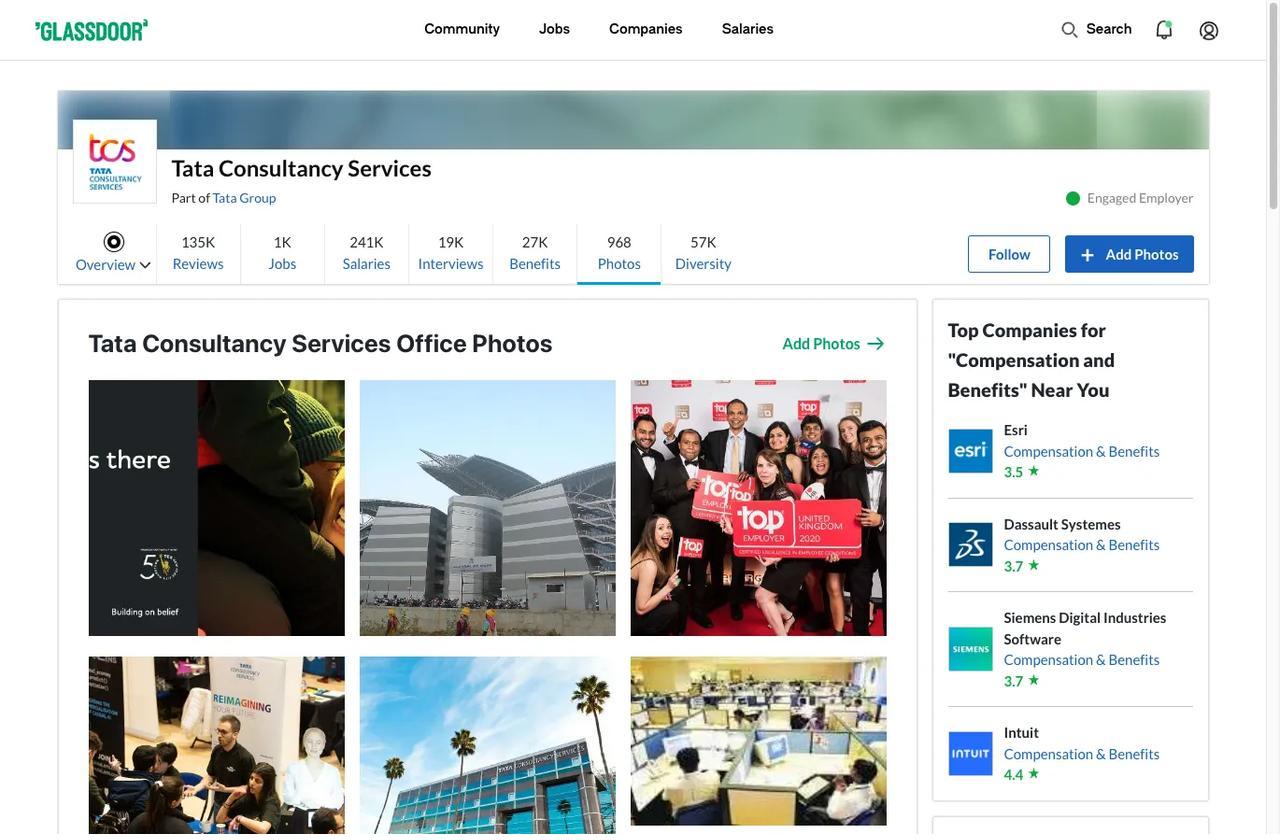 Task type: locate. For each thing, give the bounding box(es) containing it.
companies link
[[609, 0, 683, 60]]

jobs down 1k
[[268, 255, 296, 271]]

1 vertical spatial services
[[292, 329, 391, 358]]

tata for tata consultancy services part of tata group
[[171, 154, 214, 181]]

benefits
[[509, 255, 561, 271], [1109, 442, 1160, 459], [1109, 536, 1160, 553], [1109, 651, 1160, 668], [1109, 745, 1160, 762]]

engaged
[[1087, 190, 1136, 206]]

4 compensation & benefits link from the top
[[1004, 743, 1160, 764]]

companies right jobs link
[[609, 21, 683, 37]]

consultancy inside tata consultancy services part of tata group
[[219, 154, 344, 181]]

compensation inside esri compensation & benefits
[[1004, 442, 1093, 459]]

jobs left companies link
[[539, 21, 570, 37]]

2 vertical spatial tata
[[88, 329, 137, 358]]

of
[[198, 190, 210, 206]]

1k
[[274, 233, 291, 250]]

intuit image
[[949, 732, 992, 775]]

overview
[[76, 256, 136, 272]]

2 & from the top
[[1096, 536, 1106, 553]]

27k benefits
[[509, 233, 561, 271]]

1 compensation from the top
[[1004, 442, 1093, 459]]

1 compensation & benefits link from the top
[[1004, 441, 1160, 462]]

0 vertical spatial tata
[[171, 154, 214, 181]]

dassault
[[1004, 515, 1059, 532]]

compensation & benefits link for siemens
[[1004, 649, 1193, 670]]

0 vertical spatial companies
[[609, 21, 683, 37]]

compensation down esri
[[1004, 442, 1093, 459]]

tata consultancy services part of tata group
[[171, 154, 432, 206]]

cover image for tata consultancy services image
[[170, 91, 1097, 195]]

tata consultancy services office photos
[[88, 329, 553, 358]]

&
[[1096, 442, 1106, 459], [1096, 536, 1106, 553], [1096, 651, 1106, 668], [1096, 745, 1106, 762]]

compensation & benefits link down the systemes
[[1004, 534, 1160, 555]]

3 & from the top
[[1096, 651, 1106, 668]]

photos
[[1135, 246, 1179, 262], [598, 255, 641, 271], [472, 329, 553, 358], [813, 335, 860, 352]]

services left office
[[292, 329, 391, 358]]

1 horizontal spatial salaries
[[722, 21, 774, 37]]

968 photos
[[598, 233, 641, 271]]

compensation & benefits link
[[1004, 441, 1160, 462], [1004, 534, 1160, 555], [1004, 649, 1193, 670], [1004, 743, 1160, 764]]

and
[[1083, 349, 1115, 371]]

4 compensation from the top
[[1004, 745, 1093, 762]]

1k jobs
[[268, 233, 296, 271]]

benefits inside dassault systemes compensation & benefits
[[1109, 536, 1160, 553]]

consultancy up the group at left top
[[219, 154, 344, 181]]

241k
[[350, 233, 384, 250]]

you
[[1077, 378, 1110, 401]]

top companies for "compensation and benefits" near you
[[948, 319, 1115, 401]]

employer
[[1139, 190, 1194, 206]]

1 3.7 from the top
[[1004, 557, 1023, 574]]

reviews
[[173, 255, 224, 271]]

add
[[1106, 246, 1132, 262], [783, 335, 810, 352]]

0 vertical spatial services
[[348, 154, 432, 181]]

consultancy
[[219, 154, 344, 181], [142, 329, 287, 358]]

0 vertical spatial consultancy
[[219, 154, 344, 181]]

1 horizontal spatial add
[[1106, 246, 1132, 262]]

companies up "compensation
[[982, 319, 1077, 341]]

companies
[[609, 21, 683, 37], [982, 319, 1077, 341]]

1 vertical spatial add photos link
[[783, 333, 886, 355]]

tata up part
[[171, 154, 214, 181]]

1 vertical spatial add photos
[[783, 335, 860, 352]]

0 vertical spatial jobs
[[539, 21, 570, 37]]

benefits inside siemens digital industries software compensation & benefits
[[1109, 651, 1160, 668]]

add photos
[[1106, 246, 1179, 262], [783, 335, 860, 352]]

3 compensation from the top
[[1004, 651, 1093, 668]]

3 compensation & benefits link from the top
[[1004, 649, 1193, 670]]

compensation down intuit
[[1004, 745, 1093, 762]]

services
[[348, 154, 432, 181], [292, 329, 391, 358]]

benefits inside esri compensation & benefits
[[1109, 442, 1160, 459]]

benefits inside intuit compensation & benefits
[[1109, 745, 1160, 762]]

0 vertical spatial 3.7
[[1004, 557, 1023, 574]]

3.5
[[1004, 463, 1023, 480]]

0 horizontal spatial add
[[783, 335, 810, 352]]

esri compensation & benefits
[[1004, 421, 1160, 459]]

digital
[[1059, 609, 1101, 626]]

2 compensation & benefits link from the top
[[1004, 534, 1160, 555]]

salaries
[[722, 21, 774, 37], [343, 255, 391, 271]]

4 & from the top
[[1096, 745, 1106, 762]]

jobs
[[539, 21, 570, 37], [268, 255, 296, 271]]

add photos link
[[1066, 235, 1194, 273], [783, 333, 886, 355]]

1 vertical spatial 3.7
[[1004, 672, 1023, 689]]

tata right of
[[213, 190, 237, 206]]

search
[[1086, 21, 1132, 37]]

compensation & benefits link down intuit
[[1004, 743, 1160, 764]]

compensation inside siemens digital industries software compensation & benefits
[[1004, 651, 1093, 668]]

industries
[[1103, 609, 1167, 626]]

tata down the overview
[[88, 329, 137, 358]]

near
[[1031, 378, 1073, 401]]

0 horizontal spatial add photos link
[[783, 333, 886, 355]]

tata
[[171, 154, 214, 181], [213, 190, 237, 206], [88, 329, 137, 358]]

compensation & benefits link down the 'you'
[[1004, 441, 1160, 462]]

1 & from the top
[[1096, 442, 1106, 459]]

0 vertical spatial add photos link
[[1066, 235, 1194, 273]]

0 horizontal spatial companies
[[609, 21, 683, 37]]

compensation & benefits link down digital
[[1004, 649, 1193, 670]]

tata consultancy services photo of: tata consultancy services has been named the uk's top employer for the third year in a row. image
[[630, 380, 886, 636]]

1 vertical spatial consultancy
[[142, 329, 287, 358]]

1 horizontal spatial companies
[[982, 319, 1077, 341]]

2 3.7 from the top
[[1004, 672, 1023, 689]]

compensation down dassault
[[1004, 536, 1093, 553]]

group
[[239, 190, 276, 206]]

interviews
[[418, 255, 483, 271]]

compensation & benefits link for intuit
[[1004, 743, 1160, 764]]

services inside tata consultancy services part of tata group
[[348, 154, 432, 181]]

1 horizontal spatial add photos
[[1106, 246, 1179, 262]]

compensation
[[1004, 442, 1093, 459], [1004, 536, 1093, 553], [1004, 651, 1093, 668], [1004, 745, 1093, 762]]

4.4
[[1004, 766, 1023, 783]]

services up the '241k'
[[348, 154, 432, 181]]

1 vertical spatial jobs
[[268, 255, 296, 271]]

consultancy down reviews
[[142, 329, 287, 358]]

2 compensation from the top
[[1004, 536, 1093, 553]]

dassault systemes compensation & benefits
[[1004, 515, 1160, 553]]

3.7 down dassault
[[1004, 557, 1023, 574]]

1 vertical spatial companies
[[982, 319, 1077, 341]]

3.7 down software at the right of the page
[[1004, 672, 1023, 689]]

0 horizontal spatial jobs
[[268, 255, 296, 271]]

3.7
[[1004, 557, 1023, 574], [1004, 672, 1023, 689]]

consultancy for tata consultancy services office photos
[[142, 329, 287, 358]]

135k
[[181, 233, 215, 250]]

compensation & benefits link for esri
[[1004, 441, 1160, 462]]

part
[[171, 190, 196, 206]]

968
[[607, 233, 631, 250]]

follow button
[[968, 235, 1051, 273]]

compensation down software at the right of the page
[[1004, 651, 1093, 668]]

community link
[[424, 0, 500, 60]]

1 vertical spatial salaries
[[343, 255, 391, 271]]



Task type: describe. For each thing, give the bounding box(es) containing it.
office
[[396, 329, 467, 358]]

& inside siemens digital industries software compensation & benefits
[[1096, 651, 1106, 668]]

& inside dassault systemes compensation & benefits
[[1096, 536, 1106, 553]]

tata group link
[[213, 190, 276, 206]]

top
[[948, 319, 979, 341]]

dassault systemes image
[[949, 523, 992, 566]]

57k
[[691, 233, 716, 250]]

software
[[1004, 630, 1061, 647]]

tata for tata consultancy services office photos
[[88, 329, 137, 358]]

tata consultancy services photo of: building on belief image
[[88, 380, 344, 636]]

search button
[[1051, 11, 1141, 49]]

companies inside top companies for "compensation and benefits" near you
[[982, 319, 1077, 341]]

intuit
[[1004, 724, 1039, 741]]

compensation & benefits link for dassault
[[1004, 534, 1160, 555]]

57k diversity
[[675, 233, 732, 271]]

diversity
[[675, 255, 732, 271]]

tata consultancy services photo of: work place image
[[630, 657, 886, 826]]

1 horizontal spatial jobs
[[539, 21, 570, 37]]

tata consultancy services photo of: tcs image
[[359, 657, 615, 834]]

1 horizontal spatial add photos link
[[1066, 235, 1194, 273]]

services for part
[[348, 154, 432, 181]]

services for office
[[292, 329, 391, 358]]

0 vertical spatial add
[[1106, 246, 1132, 262]]

salaries link
[[722, 0, 774, 60]]

3.7 for dassault systemes compensation & benefits
[[1004, 557, 1023, 574]]

& inside esri compensation & benefits
[[1096, 442, 1106, 459]]

siemens
[[1004, 609, 1056, 626]]

jobs link
[[539, 0, 570, 60]]

19k
[[438, 233, 464, 250]]

compensation inside intuit compensation & benefits
[[1004, 745, 1093, 762]]

0 vertical spatial add photos
[[1106, 246, 1179, 262]]

siemens digital industries software image
[[949, 628, 992, 671]]

community
[[424, 21, 500, 37]]

0 horizontal spatial add photos
[[783, 335, 860, 352]]

esri
[[1004, 421, 1028, 438]]

0 horizontal spatial salaries
[[343, 255, 391, 271]]

27k
[[522, 233, 548, 250]]

esri image
[[949, 430, 992, 473]]

compensation inside dassault systemes compensation & benefits
[[1004, 536, 1093, 553]]

tata consultancy services photo of: tcs siruseri image
[[359, 380, 615, 636]]

follow
[[989, 246, 1031, 262]]

241k salaries
[[343, 233, 391, 271]]

3.7 for siemens digital industries software compensation & benefits
[[1004, 672, 1023, 689]]

1 vertical spatial tata
[[213, 190, 237, 206]]

19k interviews
[[418, 233, 483, 271]]

benefits"
[[948, 378, 1027, 401]]

135k reviews
[[173, 233, 224, 271]]

consultancy for tata consultancy services part of tata group
[[219, 154, 344, 181]]

1 vertical spatial add
[[783, 335, 810, 352]]

for
[[1081, 319, 1106, 341]]

intuit compensation & benefits
[[1004, 724, 1160, 762]]

& inside intuit compensation & benefits
[[1096, 745, 1106, 762]]

logo image
[[73, 121, 156, 203]]

tata consultancy services photo of: tata consultancy services associates along with ava (automated virtual assistant) engaging with students from imperial college, london image
[[88, 657, 344, 834]]

0 vertical spatial salaries
[[722, 21, 774, 37]]

siemens digital industries software compensation & benefits
[[1004, 609, 1167, 668]]

engaged employer
[[1087, 190, 1194, 206]]

"compensation
[[948, 349, 1080, 371]]

systemes
[[1061, 515, 1121, 532]]



Task type: vqa. For each thing, say whether or not it's contained in the screenshot.


